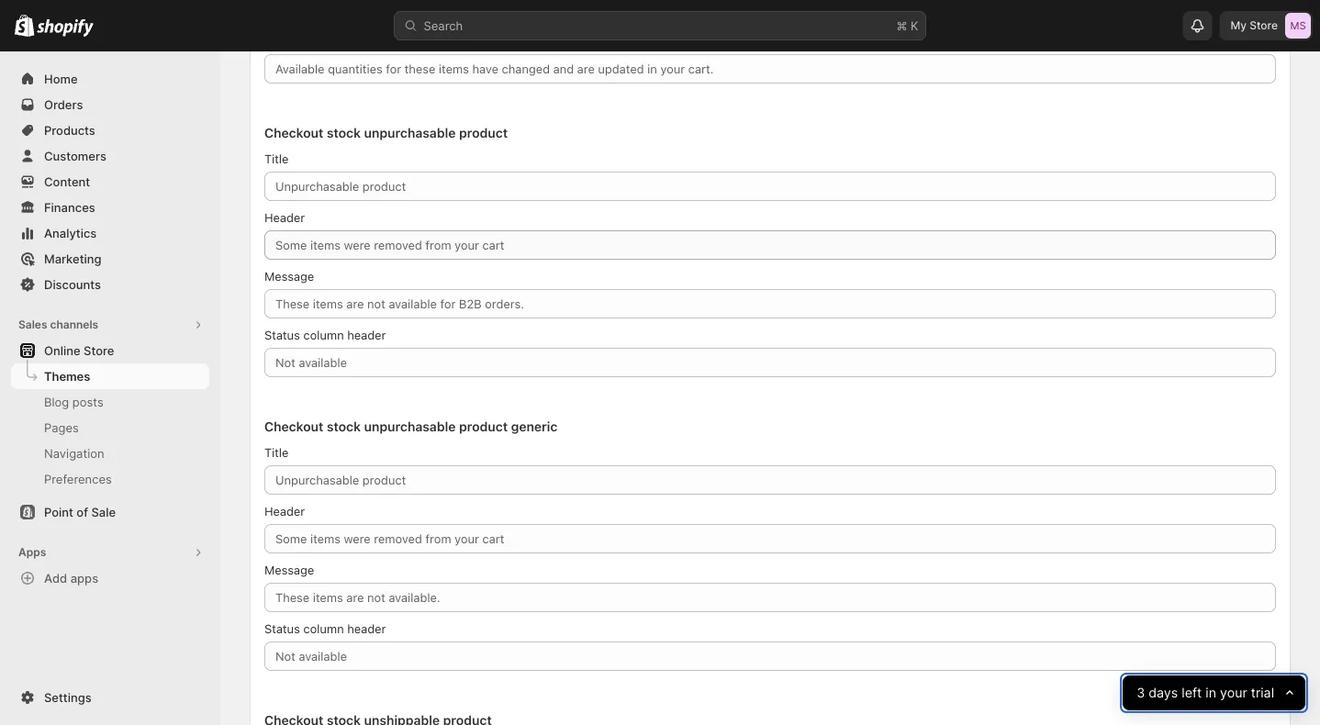 Task type: locate. For each thing, give the bounding box(es) containing it.
0 horizontal spatial store
[[84, 344, 114, 358]]

0 vertical spatial store
[[1250, 19, 1279, 32]]

store for online store
[[84, 344, 114, 358]]

preferences
[[44, 472, 112, 486]]

store down sales channels button
[[84, 344, 114, 358]]

shopify image
[[37, 19, 94, 37]]

pages
[[44, 421, 79, 435]]

in
[[1206, 686, 1217, 701]]

marketing link
[[11, 246, 209, 272]]

blog posts
[[44, 395, 104, 409]]

my
[[1231, 19, 1247, 32]]

products
[[44, 123, 95, 137]]

blog posts link
[[11, 389, 209, 415]]

blog
[[44, 395, 69, 409]]

my store
[[1231, 19, 1279, 32]]

products link
[[11, 118, 209, 143]]

trial
[[1252, 686, 1275, 701]]

3 days left in your trial button
[[1123, 676, 1306, 711]]

left
[[1182, 686, 1202, 701]]

online store link
[[11, 338, 209, 364]]

1 vertical spatial store
[[84, 344, 114, 358]]

point
[[44, 505, 73, 519]]

store for my store
[[1250, 19, 1279, 32]]

settings link
[[11, 685, 209, 711]]

online
[[44, 344, 80, 358]]

pages link
[[11, 415, 209, 441]]

apps button
[[11, 540, 209, 566]]

discounts
[[44, 277, 101, 292]]

point of sale
[[44, 505, 116, 519]]

channels
[[50, 318, 98, 332]]

online store
[[44, 344, 114, 358]]

themes
[[44, 369, 90, 383]]

1 horizontal spatial store
[[1250, 19, 1279, 32]]

apps
[[70, 571, 98, 586]]

store right my
[[1250, 19, 1279, 32]]

shopify image
[[15, 14, 34, 37]]

orders link
[[11, 92, 209, 118]]

point of sale button
[[0, 500, 220, 525]]

content link
[[11, 169, 209, 195]]

store
[[1250, 19, 1279, 32], [84, 344, 114, 358]]

sales channels
[[18, 318, 98, 332]]

of
[[77, 505, 88, 519]]

posts
[[72, 395, 104, 409]]



Task type: vqa. For each thing, say whether or not it's contained in the screenshot.
Blog posts at bottom
yes



Task type: describe. For each thing, give the bounding box(es) containing it.
marketing
[[44, 252, 102, 266]]

search
[[424, 18, 463, 33]]

preferences link
[[11, 467, 209, 492]]

apps
[[18, 546, 46, 559]]

sales
[[18, 318, 47, 332]]

discounts link
[[11, 272, 209, 298]]

home link
[[11, 66, 209, 92]]

days
[[1149, 686, 1179, 701]]

content
[[44, 175, 90, 189]]

customers
[[44, 149, 106, 163]]

settings
[[44, 691, 92, 705]]

3
[[1137, 686, 1145, 701]]

your
[[1221, 686, 1248, 701]]

analytics link
[[11, 220, 209, 246]]

point of sale link
[[11, 500, 209, 525]]

customers link
[[11, 143, 209, 169]]

my store image
[[1286, 13, 1312, 39]]

navigation
[[44, 446, 104, 461]]

finances link
[[11, 195, 209, 220]]

home
[[44, 72, 78, 86]]

add apps button
[[11, 566, 209, 592]]

3 days left in your trial
[[1137, 686, 1275, 701]]

⌘ k
[[897, 18, 919, 33]]

themes link
[[11, 364, 209, 389]]

orders
[[44, 97, 83, 112]]

⌘
[[897, 18, 908, 33]]

k
[[911, 18, 919, 33]]

sales channels button
[[11, 312, 209, 338]]

navigation link
[[11, 441, 209, 467]]

add
[[44, 571, 67, 586]]

add apps
[[44, 571, 98, 586]]

analytics
[[44, 226, 97, 240]]

sale
[[91, 505, 116, 519]]

finances
[[44, 200, 95, 214]]



